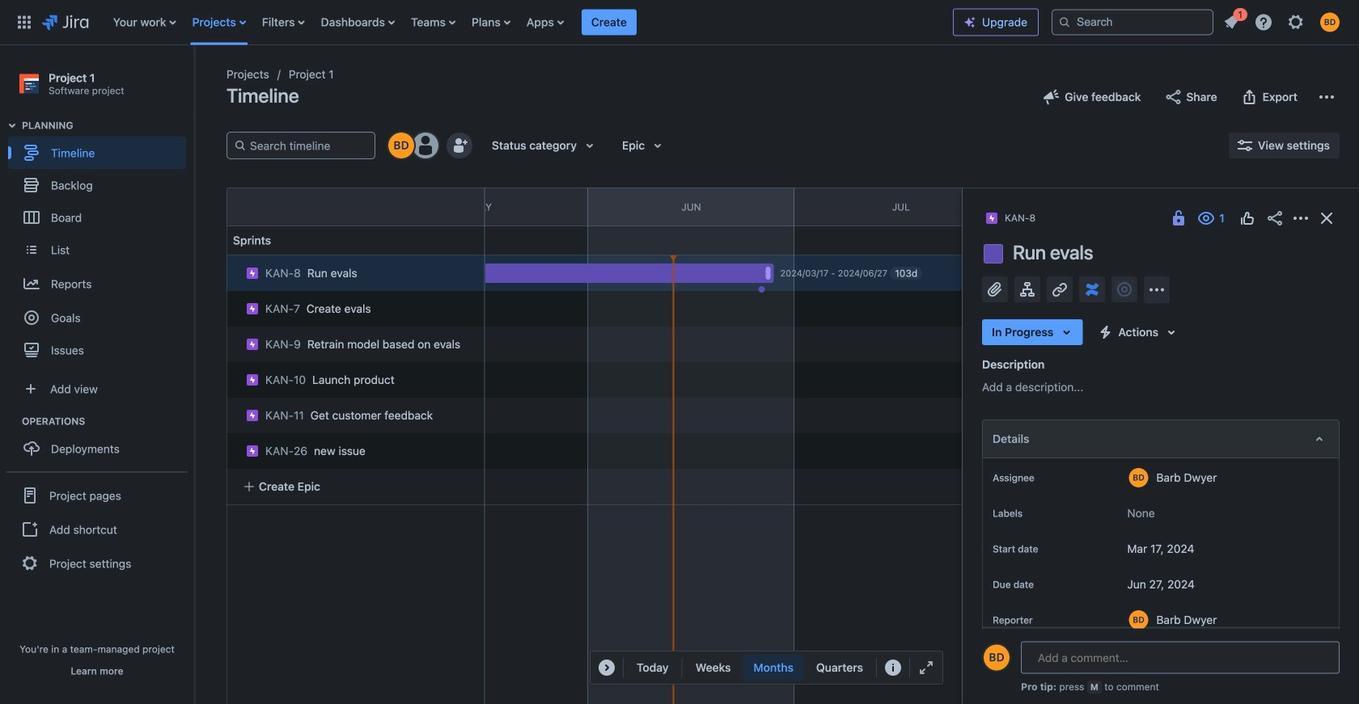 Task type: locate. For each thing, give the bounding box(es) containing it.
list
[[105, 0, 953, 45], [1217, 6, 1350, 37]]

epic image
[[246, 374, 259, 387], [246, 409, 259, 422], [246, 445, 259, 458]]

legend image
[[884, 659, 903, 678]]

1 horizontal spatial column header
[[1008, 189, 1221, 226]]

2 epic image from the top
[[246, 409, 259, 422]]

group for the planning icon
[[8, 119, 193, 372]]

1 vertical spatial epic image
[[246, 409, 259, 422]]

notifications image
[[1222, 13, 1241, 32]]

primary element
[[10, 0, 953, 45]]

2 heading from the top
[[22, 415, 193, 428]]

0 horizontal spatial list item
[[582, 0, 637, 45]]

heading
[[22, 119, 193, 132], [22, 415, 193, 428]]

help image
[[1254, 13, 1273, 32]]

enter full screen image
[[917, 659, 936, 678]]

0 vertical spatial epic image
[[246, 374, 259, 387]]

1 horizontal spatial list item
[[1217, 6, 1248, 35]]

row header
[[227, 188, 485, 227]]

1 vertical spatial heading
[[22, 415, 193, 428]]

2 vertical spatial group
[[6, 472, 188, 587]]

heading for the planning icon
[[22, 119, 193, 132]]

0 vertical spatial group
[[8, 119, 193, 372]]

1 heading from the top
[[22, 119, 193, 132]]

column header
[[169, 189, 375, 226], [1008, 189, 1221, 226]]

banner
[[0, 0, 1359, 45]]

0 vertical spatial epic image
[[246, 267, 259, 280]]

settings image
[[1286, 13, 1306, 32]]

list item
[[582, 0, 637, 45], [1217, 6, 1248, 35]]

None search field
[[1052, 9, 1214, 35]]

sidebar element
[[0, 45, 194, 705]]

planning image
[[2, 116, 22, 135]]

heading for the operations image
[[22, 415, 193, 428]]

group for the operations image
[[8, 415, 193, 470]]

cell
[[227, 256, 485, 291], [220, 286, 487, 327], [220, 322, 487, 362], [220, 358, 487, 398], [220, 393, 487, 434], [220, 429, 487, 469]]

0 horizontal spatial list
[[105, 0, 953, 45]]

export icon image
[[1240, 87, 1259, 107]]

2 vertical spatial epic image
[[246, 445, 259, 458]]

jira image
[[42, 13, 89, 32], [42, 13, 89, 32]]

search image
[[1058, 16, 1071, 29]]

epic image
[[246, 267, 259, 280], [246, 303, 259, 316], [246, 338, 259, 351]]

2 epic image from the top
[[246, 303, 259, 316]]

group
[[8, 119, 193, 372], [8, 415, 193, 470], [6, 472, 188, 587]]

1 horizontal spatial list
[[1217, 6, 1350, 37]]

2 column header from the left
[[1008, 189, 1221, 226]]

close image
[[1317, 209, 1337, 228]]

1 vertical spatial group
[[8, 415, 193, 470]]

0 vertical spatial heading
[[22, 119, 193, 132]]

1 vertical spatial epic image
[[246, 303, 259, 316]]

2 vertical spatial epic image
[[246, 338, 259, 351]]

0 horizontal spatial column header
[[169, 189, 375, 226]]



Task type: vqa. For each thing, say whether or not it's contained in the screenshot.
column header
yes



Task type: describe. For each thing, give the bounding box(es) containing it.
timeline grid
[[66, 188, 1359, 705]]

project overview element
[[982, 657, 1340, 696]]

appswitcher icon image
[[15, 13, 34, 32]]

3 epic image from the top
[[246, 445, 259, 458]]

1 epic image from the top
[[246, 267, 259, 280]]

add people image
[[450, 136, 469, 155]]

3 epic image from the top
[[246, 338, 259, 351]]

1 column header from the left
[[169, 189, 375, 226]]

row header inside timeline grid
[[227, 188, 485, 227]]

your profile and settings image
[[1320, 13, 1340, 32]]

timeline view to show as group
[[686, 655, 873, 681]]

add a child issue image
[[1018, 280, 1037, 299]]

details element
[[982, 420, 1340, 459]]

sidebar navigation image
[[176, 65, 212, 97]]

goal image
[[24, 311, 39, 325]]

operations image
[[2, 412, 22, 431]]

Add a comment… field
[[1021, 642, 1340, 674]]

link goals image
[[1115, 280, 1134, 299]]

attach image
[[985, 280, 1005, 299]]

1 epic image from the top
[[246, 374, 259, 387]]

Search field
[[1052, 9, 1214, 35]]

Search timeline text field
[[247, 133, 368, 159]]



